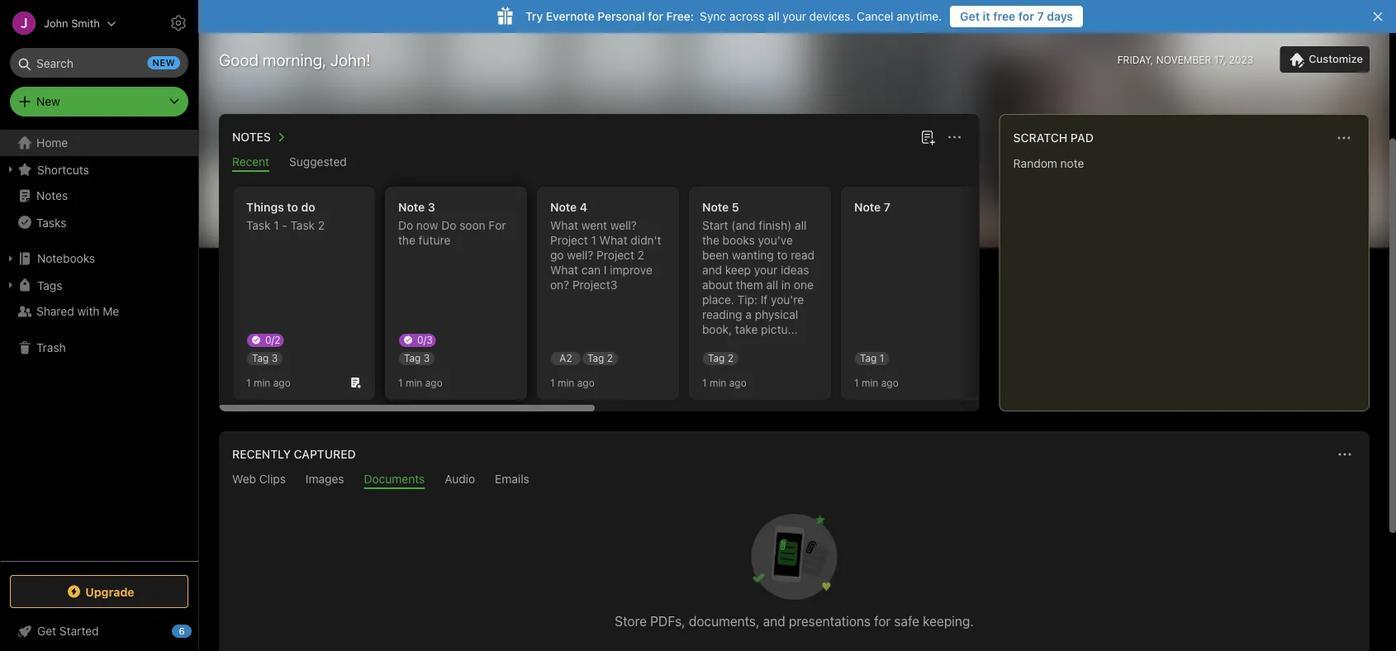 Task type: vqa. For each thing, say whether or not it's contained in the screenshot.
the right 'WITH'
no



Task type: locate. For each thing, give the bounding box(es) containing it.
1 min ago for a2
[[550, 377, 595, 388]]

get started
[[37, 624, 99, 638]]

4 tag from the left
[[708, 352, 725, 364]]

1 horizontal spatial 7
[[1037, 10, 1044, 23]]

1 min ago down "0/3"
[[398, 377, 443, 388]]

go
[[550, 248, 564, 262]]

for
[[648, 10, 663, 23], [1019, 10, 1034, 23], [874, 614, 891, 629]]

devices.
[[809, 10, 854, 23]]

min down the book,
[[710, 377, 727, 388]]

3 note from the left
[[702, 200, 729, 214]]

expand tags image
[[4, 278, 17, 292]]

and inside note 5 start (and finish) all the books you've been wanting to read and keep your ideas about them all in one place. tip: if you're reading a physical book, take pictu...
[[702, 263, 722, 277]]

1 vertical spatial notes
[[36, 189, 68, 202]]

0 vertical spatial to
[[287, 200, 298, 214]]

tag
[[252, 352, 269, 364], [404, 352, 421, 364], [587, 352, 604, 364], [708, 352, 725, 364], [860, 352, 877, 364]]

2 horizontal spatial for
[[1019, 10, 1034, 23]]

1 horizontal spatial tag 2
[[708, 352, 734, 364]]

note inside note 4 what went well? project 1 what didn't go well? project 2 what can i improve on? project3
[[550, 200, 577, 214]]

tag 2 down the book,
[[708, 352, 734, 364]]

to left 'do'
[[287, 200, 298, 214]]

for left free:
[[648, 10, 663, 23]]

1 vertical spatial your
[[754, 263, 778, 277]]

your left devices.
[[783, 10, 806, 23]]

the inside note 5 start (and finish) all the books you've been wanting to read and keep your ideas about them all in one place. tip: if you're reading a physical book, take pictu...
[[702, 233, 720, 247]]

project up go
[[550, 233, 588, 247]]

4 1 min ago from the left
[[702, 377, 747, 388]]

1 1 min ago from the left
[[246, 377, 291, 388]]

captured
[[294, 447, 356, 461]]

0 horizontal spatial tag 3
[[252, 352, 278, 364]]

min down 0/2
[[254, 377, 270, 388]]

documents,
[[689, 614, 760, 629]]

3 1 min ago from the left
[[550, 377, 595, 388]]

get inside button
[[960, 10, 980, 23]]

tab list containing web clips
[[222, 472, 1367, 489]]

1 vertical spatial get
[[37, 624, 56, 638]]

2 note from the left
[[550, 200, 577, 214]]

click to collapse image
[[192, 621, 205, 640]]

1
[[274, 219, 279, 232], [591, 233, 596, 247], [880, 352, 884, 364], [246, 377, 251, 388], [398, 377, 403, 388], [550, 377, 555, 388], [702, 377, 707, 388], [854, 377, 859, 388]]

2 ago from the left
[[425, 377, 443, 388]]

task
[[246, 219, 271, 232], [291, 219, 315, 232]]

1 horizontal spatial the
[[702, 233, 720, 247]]

get for get it free for 7 days
[[960, 10, 980, 23]]

get left started
[[37, 624, 56, 638]]

what up on?
[[550, 263, 578, 277]]

0 horizontal spatial tag 2
[[587, 352, 613, 364]]

all left in
[[766, 278, 778, 292]]

if
[[761, 293, 768, 307]]

all right finish)
[[795, 219, 807, 232]]

5 ago from the left
[[881, 377, 899, 388]]

tag 2 right a2
[[587, 352, 613, 364]]

7
[[1037, 10, 1044, 23], [884, 200, 891, 214]]

the left future
[[398, 233, 416, 247]]

1 horizontal spatial task
[[291, 219, 315, 232]]

note
[[398, 200, 425, 214], [550, 200, 577, 214], [702, 200, 729, 214], [854, 200, 881, 214]]

0 vertical spatial your
[[783, 10, 806, 23]]

note for note 3
[[398, 200, 425, 214]]

pad
[[1071, 131, 1094, 145]]

documents tab
[[364, 472, 425, 489]]

0 horizontal spatial and
[[702, 263, 722, 277]]

0 horizontal spatial notes
[[36, 189, 68, 202]]

books
[[723, 233, 755, 247]]

well?
[[610, 219, 637, 232], [567, 248, 594, 262]]

0 horizontal spatial do
[[398, 219, 413, 232]]

days
[[1047, 10, 1073, 23]]

2 down the didn't
[[638, 248, 644, 262]]

Search text field
[[21, 48, 177, 78]]

3 down 0/2
[[272, 352, 278, 364]]

min down a2
[[558, 377, 575, 388]]

5 1 min ago from the left
[[854, 377, 899, 388]]

1 tag from the left
[[252, 352, 269, 364]]

2023
[[1229, 54, 1254, 65]]

note inside note 3 do now do soon for the future
[[398, 200, 425, 214]]

documents
[[364, 472, 425, 486]]

the inside note 3 do now do soon for the future
[[398, 233, 416, 247]]

tag 3 down "0/3"
[[404, 352, 430, 364]]

3 up now
[[428, 200, 435, 214]]

min for tag 2
[[710, 377, 727, 388]]

1 horizontal spatial for
[[874, 614, 891, 629]]

what down went
[[600, 233, 628, 247]]

3 min from the left
[[558, 377, 575, 388]]

0 horizontal spatial to
[[287, 200, 298, 214]]

and right "documents,"
[[763, 614, 786, 629]]

do
[[398, 219, 413, 232], [441, 219, 456, 232]]

1 horizontal spatial notes
[[232, 130, 271, 144]]

and down "been"
[[702, 263, 722, 277]]

1 vertical spatial 7
[[884, 200, 891, 214]]

1 note from the left
[[398, 200, 425, 214]]

1 do from the left
[[398, 219, 413, 232]]

and
[[702, 263, 722, 277], [763, 614, 786, 629]]

3
[[428, 200, 435, 214], [272, 352, 278, 364], [424, 352, 430, 364]]

5 min from the left
[[862, 377, 879, 388]]

1 tag 3 from the left
[[252, 352, 278, 364]]

note for note 5
[[702, 200, 729, 214]]

documents tab panel
[[219, 489, 1370, 651]]

4 min from the left
[[710, 377, 727, 388]]

get inside help and learning task checklist field
[[37, 624, 56, 638]]

1 vertical spatial tab list
[[222, 472, 1367, 489]]

for inside button
[[1019, 10, 1034, 23]]

cancel
[[857, 10, 894, 23]]

evernote
[[546, 10, 595, 23]]

all right across
[[768, 10, 780, 23]]

what
[[550, 219, 578, 232], [600, 233, 628, 247], [550, 263, 578, 277]]

project up i
[[597, 248, 634, 262]]

tag 3
[[252, 352, 278, 364], [404, 352, 430, 364]]

all
[[768, 10, 780, 23], [795, 219, 807, 232], [766, 278, 778, 292]]

0 horizontal spatial for
[[648, 10, 663, 23]]

0 vertical spatial well?
[[610, 219, 637, 232]]

reading
[[702, 308, 742, 321]]

read
[[791, 248, 815, 262]]

3 down "0/3"
[[424, 352, 430, 364]]

0 horizontal spatial task
[[246, 219, 271, 232]]

2
[[318, 219, 325, 232], [638, 248, 644, 262], [607, 352, 613, 364], [728, 352, 734, 364]]

safe
[[894, 614, 920, 629]]

note 7
[[854, 200, 891, 214]]

good
[[219, 50, 259, 69]]

friday,
[[1118, 54, 1154, 65]]

0 horizontal spatial the
[[398, 233, 416, 247]]

images tab
[[306, 472, 344, 489]]

2 the from the left
[[702, 233, 720, 247]]

1 the from the left
[[398, 233, 416, 247]]

home link
[[0, 130, 198, 156]]

things
[[246, 200, 284, 214]]

notes up recent
[[232, 130, 271, 144]]

tree containing home
[[0, 130, 198, 560]]

1 min ago
[[246, 377, 291, 388], [398, 377, 443, 388], [550, 377, 595, 388], [702, 377, 747, 388], [854, 377, 899, 388]]

ago for tag 2
[[729, 377, 747, 388]]

3 inside note 3 do now do soon for the future
[[428, 200, 435, 214]]

physical
[[755, 308, 798, 321]]

more actions image
[[945, 127, 965, 147], [1334, 128, 1354, 148], [1335, 445, 1355, 464]]

1 inside note 4 what went well? project 1 what didn't go well? project 2 what can i improve on? project3
[[591, 233, 596, 247]]

expand notebooks image
[[4, 252, 17, 265]]

trash link
[[0, 335, 197, 361]]

0 horizontal spatial get
[[37, 624, 56, 638]]

web clips tab
[[232, 472, 286, 489]]

1 vertical spatial well?
[[567, 248, 594, 262]]

your
[[783, 10, 806, 23], [754, 263, 778, 277]]

new
[[36, 95, 60, 108]]

1 horizontal spatial and
[[763, 614, 786, 629]]

trash
[[36, 341, 66, 354]]

1 tab list from the top
[[222, 155, 976, 172]]

well? up can
[[567, 248, 594, 262]]

1 vertical spatial and
[[763, 614, 786, 629]]

place.
[[702, 293, 734, 307]]

0 vertical spatial notes
[[232, 130, 271, 144]]

shared
[[36, 304, 74, 318]]

things to do task 1 - task 2
[[246, 200, 325, 232]]

1 vertical spatial all
[[795, 219, 807, 232]]

john
[[44, 17, 68, 29]]

get left the "it"
[[960, 10, 980, 23]]

0 horizontal spatial your
[[754, 263, 778, 277]]

pictu...
[[761, 323, 798, 336]]

do up future
[[441, 219, 456, 232]]

1 min ago down a2
[[550, 377, 595, 388]]

free:
[[667, 10, 694, 23]]

tab list for recently captured
[[222, 472, 1367, 489]]

tag 3 for task 1 - task 2
[[252, 352, 278, 364]]

0/2
[[265, 334, 280, 345]]

1 horizontal spatial to
[[777, 248, 788, 262]]

1 horizontal spatial your
[[783, 10, 806, 23]]

task right -
[[291, 219, 315, 232]]

suggested
[[289, 155, 347, 169]]

tip:
[[738, 293, 758, 307]]

what left went
[[550, 219, 578, 232]]

1 inside "things to do task 1 - task 2"
[[274, 219, 279, 232]]

suggested tab
[[289, 155, 347, 172]]

tab list
[[222, 155, 976, 172], [222, 472, 1367, 489]]

tag 2
[[587, 352, 613, 364], [708, 352, 734, 364]]

to inside note 5 start (and finish) all the books you've been wanting to read and keep your ideas about them all in one place. tip: if you're reading a physical book, take pictu...
[[777, 248, 788, 262]]

3 ago from the left
[[577, 377, 595, 388]]

min down tag 1
[[862, 377, 879, 388]]

notebooks link
[[0, 245, 197, 272]]

notes up tasks
[[36, 189, 68, 202]]

2 tab list from the top
[[222, 472, 1367, 489]]

ago
[[273, 377, 291, 388], [425, 377, 443, 388], [577, 377, 595, 388], [729, 377, 747, 388], [881, 377, 899, 388]]

for right free
[[1019, 10, 1034, 23]]

1 min ago down 0/2
[[246, 377, 291, 388]]

audio tab
[[445, 472, 475, 489]]

to
[[287, 200, 298, 214], [777, 248, 788, 262]]

tree
[[0, 130, 198, 560]]

1 horizontal spatial do
[[441, 219, 456, 232]]

the down start
[[702, 233, 720, 247]]

1 min from the left
[[254, 377, 270, 388]]

0 vertical spatial tab list
[[222, 155, 976, 172]]

2 tag 3 from the left
[[404, 352, 430, 364]]

tab list containing recent
[[222, 155, 976, 172]]

min
[[254, 377, 270, 388], [406, 377, 423, 388], [558, 377, 575, 388], [710, 377, 727, 388], [862, 377, 879, 388]]

Help and Learning task checklist field
[[0, 618, 198, 644]]

it
[[983, 10, 990, 23]]

0 vertical spatial and
[[702, 263, 722, 277]]

2 right -
[[318, 219, 325, 232]]

note inside note 5 start (and finish) all the books you've been wanting to read and keep your ideas about them all in one place. tip: if you're reading a physical book, take pictu...
[[702, 200, 729, 214]]

0 horizontal spatial project
[[550, 233, 588, 247]]

customize button
[[1280, 46, 1370, 73]]

and inside documents tab panel
[[763, 614, 786, 629]]

do left now
[[398, 219, 413, 232]]

1 horizontal spatial get
[[960, 10, 980, 23]]

4 ago from the left
[[729, 377, 747, 388]]

1 horizontal spatial tag 3
[[404, 352, 430, 364]]

to down you've
[[777, 248, 788, 262]]

0 vertical spatial get
[[960, 10, 980, 23]]

min down "0/3"
[[406, 377, 423, 388]]

0 vertical spatial 7
[[1037, 10, 1044, 23]]

well? up the didn't
[[610, 219, 637, 232]]

1 min ago down the book,
[[702, 377, 747, 388]]

web
[[232, 472, 256, 486]]

free
[[993, 10, 1016, 23]]

1 vertical spatial to
[[777, 248, 788, 262]]

tag 3 for do now do soon for the future
[[404, 352, 430, 364]]

min for a2
[[558, 377, 575, 388]]

wanting
[[732, 248, 774, 262]]

2 tag from the left
[[404, 352, 421, 364]]

book,
[[702, 323, 732, 336]]

tag 3 down 0/2
[[252, 352, 278, 364]]

1 min ago down tag 1
[[854, 377, 899, 388]]

note 4 what went well? project 1 what didn't go well? project 2 what can i improve on? project3
[[550, 200, 662, 292]]

try evernote personal for free: sync across all your devices. cancel anytime.
[[525, 10, 942, 23]]

1 ago from the left
[[273, 377, 291, 388]]

for left safe
[[874, 614, 891, 629]]

task down things
[[246, 219, 271, 232]]

been
[[702, 248, 729, 262]]

your down wanting
[[754, 263, 778, 277]]

17,
[[1214, 54, 1226, 65]]

get for get started
[[37, 624, 56, 638]]

0 horizontal spatial 7
[[884, 200, 891, 214]]

More actions field
[[943, 126, 966, 149], [1333, 126, 1356, 150], [1334, 443, 1357, 466]]

shared with me link
[[0, 298, 197, 325]]

pdfs,
[[650, 614, 686, 629]]

to inside "things to do task 1 - task 2"
[[287, 200, 298, 214]]

1 vertical spatial project
[[597, 248, 634, 262]]

i
[[604, 263, 607, 277]]

note for note 4
[[550, 200, 577, 214]]

started
[[59, 624, 99, 638]]



Task type: describe. For each thing, give the bounding box(es) containing it.
6
[[179, 626, 185, 637]]

november
[[1157, 54, 1212, 65]]

clips
[[259, 472, 286, 486]]

0/3
[[417, 334, 433, 345]]

2 min from the left
[[406, 377, 423, 388]]

personal
[[598, 10, 645, 23]]

across
[[730, 10, 765, 23]]

more actions image for scratch pad
[[1334, 128, 1354, 148]]

you've
[[758, 233, 793, 247]]

notes link
[[0, 183, 197, 209]]

a
[[746, 308, 752, 321]]

1 min ago for tag 2
[[702, 377, 747, 388]]

1 horizontal spatial well?
[[610, 219, 637, 232]]

note 3 do now do soon for the future
[[398, 200, 506, 247]]

upgrade button
[[10, 575, 188, 608]]

tags
[[37, 278, 62, 292]]

1 horizontal spatial project
[[597, 248, 634, 262]]

min for tag 1
[[862, 377, 879, 388]]

recently captured button
[[229, 445, 356, 464]]

(and
[[732, 219, 756, 232]]

start
[[702, 219, 728, 232]]

emails
[[495, 472, 529, 486]]

home
[[36, 136, 68, 150]]

5 tag from the left
[[860, 352, 877, 364]]

3 for note 3 do now do soon for the future
[[424, 352, 430, 364]]

ago for a2
[[577, 377, 595, 388]]

them
[[736, 278, 763, 292]]

for for 7
[[1019, 10, 1034, 23]]

images
[[306, 472, 344, 486]]

recently
[[232, 447, 291, 461]]

0 horizontal spatial well?
[[567, 248, 594, 262]]

sync
[[700, 10, 726, 23]]

notes inside "link"
[[36, 189, 68, 202]]

recently captured
[[232, 447, 356, 461]]

me
[[103, 304, 119, 318]]

-
[[282, 219, 287, 232]]

for inside documents tab panel
[[874, 614, 891, 629]]

try
[[525, 10, 543, 23]]

recent tab
[[232, 155, 269, 172]]

shortcuts button
[[0, 156, 197, 183]]

settings image
[[169, 13, 188, 33]]

emails tab
[[495, 472, 529, 489]]

shared with me
[[36, 304, 119, 318]]

0 vertical spatial what
[[550, 219, 578, 232]]

tags button
[[0, 272, 197, 298]]

audio
[[445, 472, 475, 486]]

4 note from the left
[[854, 200, 881, 214]]

7 inside recent tab panel
[[884, 200, 891, 214]]

web clips
[[232, 472, 286, 486]]

notes button
[[229, 127, 291, 147]]

2 right a2
[[607, 352, 613, 364]]

john!
[[330, 50, 371, 69]]

more actions image for recently captured
[[1335, 445, 1355, 464]]

2 inside "things to do task 1 - task 2"
[[318, 219, 325, 232]]

can
[[582, 263, 601, 277]]

in
[[781, 278, 791, 292]]

went
[[582, 219, 607, 232]]

take
[[735, 323, 758, 336]]

didn't
[[631, 233, 662, 247]]

0 vertical spatial all
[[768, 10, 780, 23]]

now
[[416, 219, 438, 232]]

2 vertical spatial what
[[550, 263, 578, 277]]

0 vertical spatial project
[[550, 233, 588, 247]]

4
[[580, 200, 588, 214]]

keep
[[725, 263, 751, 277]]

2 vertical spatial all
[[766, 278, 778, 292]]

more actions field for scratch pad
[[1333, 126, 1356, 150]]

with
[[77, 304, 100, 318]]

one
[[794, 278, 814, 292]]

get it free for 7 days button
[[950, 6, 1083, 27]]

on?
[[550, 278, 569, 292]]

morning,
[[263, 50, 326, 69]]

scratch
[[1014, 131, 1068, 145]]

finish)
[[759, 219, 792, 232]]

anytime.
[[897, 10, 942, 23]]

2 task from the left
[[291, 219, 315, 232]]

project3
[[573, 278, 617, 292]]

note 5 start (and finish) all the books you've been wanting to read and keep your ideas about them all in one place. tip: if you're reading a physical book, take pictu...
[[702, 200, 815, 336]]

2 tag 2 from the left
[[708, 352, 734, 364]]

2 do from the left
[[441, 219, 456, 232]]

3 for things to do task 1 - task 2
[[272, 352, 278, 364]]

1 min ago for tag 1
[[854, 377, 899, 388]]

notebooks
[[37, 252, 95, 265]]

more actions field for recently captured
[[1334, 443, 1357, 466]]

Account field
[[0, 7, 116, 40]]

john smith
[[44, 17, 100, 29]]

your inside note 5 start (and finish) all the books you've been wanting to read and keep your ideas about them all in one place. tip: if you're reading a physical book, take pictu...
[[754, 263, 778, 277]]

Start writing… text field
[[1014, 156, 1368, 397]]

5
[[732, 200, 739, 214]]

shortcuts
[[37, 163, 89, 176]]

2 down the book,
[[728, 352, 734, 364]]

new search field
[[21, 48, 180, 78]]

new button
[[10, 87, 188, 117]]

for
[[489, 219, 506, 232]]

2 inside note 4 what went well? project 1 what didn't go well? project 2 what can i improve on? project3
[[638, 248, 644, 262]]

keeping.
[[923, 614, 974, 629]]

customize
[[1309, 53, 1363, 65]]

1 task from the left
[[246, 219, 271, 232]]

new
[[152, 57, 175, 68]]

1 tag 2 from the left
[[587, 352, 613, 364]]

recent tab panel
[[219, 172, 1396, 411]]

you're
[[771, 293, 804, 307]]

7 inside button
[[1037, 10, 1044, 23]]

soon
[[460, 219, 486, 232]]

a2
[[560, 352, 572, 364]]

tasks
[[36, 215, 66, 229]]

1 vertical spatial what
[[600, 233, 628, 247]]

tab list for notes
[[222, 155, 976, 172]]

3 tag from the left
[[587, 352, 604, 364]]

notes inside button
[[232, 130, 271, 144]]

do
[[301, 200, 315, 214]]

store pdfs, documents, and presentations for safe keeping.
[[615, 614, 974, 629]]

ago for tag 1
[[881, 377, 899, 388]]

friday, november 17, 2023
[[1118, 54, 1254, 65]]

for for free:
[[648, 10, 663, 23]]

improve
[[610, 263, 653, 277]]

2 1 min ago from the left
[[398, 377, 443, 388]]

presentations
[[789, 614, 871, 629]]



